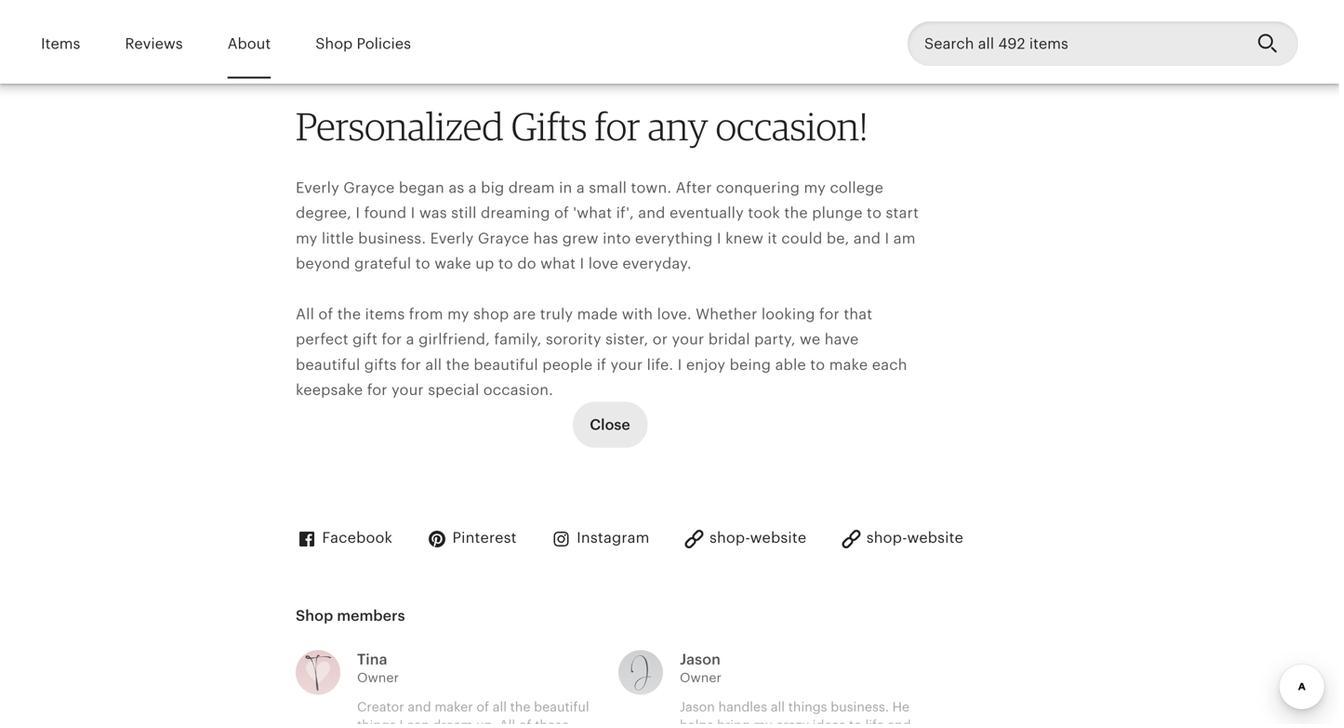 Task type: vqa. For each thing, say whether or not it's contained in the screenshot.
Party,
yes



Task type: describe. For each thing, give the bounding box(es) containing it.
crazy
[[776, 718, 809, 725]]

family,
[[494, 331, 542, 348]]

of up the up.
[[477, 700, 489, 715]]

pinterest
[[453, 530, 517, 547]]

everly grayce began as a big dream in a small town. after conquering my college degree, i found i was still dreaming of 'what if', and eventually took the plunge to start my little business. everly grayce has grew into everything i knew it could be, and i am beyond grateful to wake up to do what i love everyday.
[[296, 180, 919, 272]]

from
[[409, 306, 443, 323]]

grew
[[563, 230, 599, 247]]

2 vertical spatial your
[[392, 382, 424, 399]]

creator and maker of all the beautiful things i can dream up. all of thes
[[357, 700, 589, 725]]

facebook
[[322, 530, 393, 547]]

if',
[[616, 205, 634, 222]]

grateful
[[354, 255, 412, 272]]

Search all 492 items text field
[[908, 22, 1243, 66]]

1 horizontal spatial a
[[469, 180, 477, 196]]

conquering
[[716, 180, 800, 196]]

2 horizontal spatial your
[[672, 331, 705, 348]]

people
[[543, 357, 593, 373]]

shop policies link
[[316, 22, 411, 65]]

1 vertical spatial and
[[854, 230, 881, 247]]

party,
[[755, 331, 796, 348]]

i left knew at the top
[[717, 230, 722, 247]]

pinterest link
[[426, 528, 517, 551]]

1 horizontal spatial your
[[611, 357, 643, 373]]

do
[[518, 255, 537, 272]]

my up plunge
[[804, 180, 826, 196]]

instagram link
[[550, 528, 650, 551]]

close
[[590, 417, 630, 434]]

keepsake
[[296, 382, 363, 399]]

what
[[541, 255, 576, 272]]

2 website from the left
[[907, 530, 964, 547]]

to inside all of the items from my shop are truly made with love. whether looking for that perfect gift for a girlfriend, family, sorority sister, or your bridal party, we have beautiful gifts for all the beautiful people if your life. i enjoy being able to make each keepsake for your special occasion.
[[811, 357, 825, 373]]

start
[[886, 205, 919, 222]]

town.
[[631, 180, 672, 196]]

jason for jason owner
[[680, 652, 721, 668]]

degree,
[[296, 205, 352, 222]]

after
[[676, 180, 712, 196]]

occasion!
[[716, 103, 868, 149]]

to inside jason handles all things business. he helps bring my crazy ideas to life an
[[849, 718, 862, 725]]

love
[[589, 255, 619, 272]]

i left "am"
[[885, 230, 890, 247]]

each
[[872, 357, 908, 373]]

to left start
[[867, 205, 882, 222]]

everyday.
[[623, 255, 692, 272]]

i left found at top left
[[356, 205, 360, 222]]

jason for jason handles all things business. he helps bring my crazy ideas to life an
[[680, 700, 715, 715]]

took
[[748, 205, 781, 222]]

i inside creator and maker of all the beautiful things i can dream up. all of thes
[[400, 718, 403, 725]]

began
[[399, 180, 445, 196]]

knew
[[726, 230, 764, 247]]

i left the 'was'
[[411, 205, 415, 222]]

whether
[[696, 306, 758, 323]]

all inside creator and maker of all the beautiful things i can dream up. all of thes
[[493, 700, 507, 715]]

i inside all of the items from my shop are truly made with love. whether looking for that perfect gift for a girlfriend, family, sorority sister, or your bridal party, we have beautiful gifts for all the beautiful people if your life. i enjoy being able to make each keepsake for your special occasion.
[[678, 357, 682, 373]]

my inside all of the items from my shop are truly made with love. whether looking for that perfect gift for a girlfriend, family, sorority sister, or your bridal party, we have beautiful gifts for all the beautiful people if your life. i enjoy being able to make each keepsake for your special occasion.
[[448, 306, 469, 323]]

has
[[533, 230, 559, 247]]

life.
[[647, 357, 674, 373]]

my up beyond
[[296, 230, 318, 247]]

of right the up.
[[519, 718, 532, 725]]

for down items
[[382, 331, 402, 348]]

for up have
[[820, 306, 840, 323]]

have
[[825, 331, 859, 348]]

1 shop-website link from the left
[[683, 528, 807, 551]]

that
[[844, 306, 873, 323]]

0 horizontal spatial grayce
[[344, 180, 395, 196]]

if
[[597, 357, 607, 373]]

truly
[[540, 306, 573, 323]]

2 shop- from the left
[[867, 530, 907, 547]]

1 website from the left
[[750, 530, 807, 547]]

can
[[407, 718, 429, 725]]

for right gifts at the left of the page
[[401, 357, 421, 373]]

made
[[577, 306, 618, 323]]

plunge
[[812, 205, 863, 222]]

2 shop-website link from the left
[[840, 528, 964, 551]]

jason handles all things business. he helps bring my crazy ideas to life an
[[680, 700, 911, 725]]

maker
[[435, 700, 473, 715]]

1 horizontal spatial grayce
[[478, 230, 529, 247]]

as
[[449, 180, 465, 196]]

instagram
[[577, 530, 650, 547]]

still
[[451, 205, 477, 222]]

the down girlfriend, at the top left of page
[[446, 357, 470, 373]]

bridal
[[709, 331, 751, 348]]

to left wake
[[416, 255, 431, 272]]

he
[[893, 700, 910, 715]]

found
[[364, 205, 407, 222]]

sorority
[[546, 331, 602, 348]]

girlfriend,
[[419, 331, 490, 348]]

in
[[559, 180, 573, 196]]

policies
[[357, 35, 411, 52]]

was
[[419, 205, 447, 222]]

owner for tina
[[357, 671, 399, 686]]

able
[[775, 357, 806, 373]]

the inside everly grayce began as a big dream in a small town. after conquering my college degree, i found i was still dreaming of 'what if', and eventually took the plunge to start my little business. everly grayce has grew into everything i knew it could be, and i am beyond grateful to wake up to do what i love everyday.
[[785, 205, 808, 222]]



Task type: locate. For each thing, give the bounding box(es) containing it.
0 vertical spatial grayce
[[344, 180, 395, 196]]

0 horizontal spatial a
[[406, 331, 415, 348]]

1 owner from the left
[[357, 671, 399, 686]]

2 horizontal spatial a
[[577, 180, 585, 196]]

0 vertical spatial shop
[[316, 35, 353, 52]]

1 horizontal spatial everly
[[430, 230, 474, 247]]

1 vertical spatial grayce
[[478, 230, 529, 247]]

1 shop-website from the left
[[710, 530, 807, 547]]

small
[[589, 180, 627, 196]]

am
[[894, 230, 916, 247]]

business. up life
[[831, 700, 889, 715]]

shop inside shop policies "link"
[[316, 35, 353, 52]]

to right up
[[499, 255, 513, 272]]

0 vertical spatial business.
[[358, 230, 426, 247]]

about
[[228, 35, 271, 52]]

things down the creator
[[357, 718, 396, 725]]

shop members
[[296, 608, 405, 625]]

1 horizontal spatial business.
[[831, 700, 889, 715]]

grayce
[[344, 180, 395, 196], [478, 230, 529, 247]]

your right if at left
[[611, 357, 643, 373]]

1 horizontal spatial website
[[907, 530, 964, 547]]

being
[[730, 357, 771, 373]]

could
[[782, 230, 823, 247]]

to
[[867, 205, 882, 222], [416, 255, 431, 272], [499, 255, 513, 272], [811, 357, 825, 373], [849, 718, 862, 725]]

1 horizontal spatial dream
[[509, 180, 555, 196]]

with
[[622, 306, 653, 323]]

items
[[365, 306, 405, 323]]

it
[[768, 230, 778, 247]]

enjoy
[[686, 357, 726, 373]]

2 owner from the left
[[680, 671, 722, 686]]

owner down tina
[[357, 671, 399, 686]]

2 horizontal spatial all
[[771, 700, 785, 715]]

little
[[322, 230, 354, 247]]

shop-website
[[710, 530, 807, 547], [867, 530, 964, 547]]

up.
[[476, 718, 496, 725]]

business.
[[358, 230, 426, 247], [831, 700, 889, 715]]

0 vertical spatial dream
[[509, 180, 555, 196]]

my inside jason handles all things business. he helps bring my crazy ideas to life an
[[754, 718, 773, 725]]

all up the up.
[[493, 700, 507, 715]]

all inside all of the items from my shop are truly made with love. whether looking for that perfect gift for a girlfriend, family, sorority sister, or your bridal party, we have beautiful gifts for all the beautiful people if your life. i enjoy being able to make each keepsake for your special occasion.
[[296, 306, 314, 323]]

to down we
[[811, 357, 825, 373]]

a right the in
[[577, 180, 585, 196]]

for down gifts at the left of the page
[[367, 382, 388, 399]]

love.
[[657, 306, 692, 323]]

creator
[[357, 700, 404, 715]]

0 vertical spatial your
[[672, 331, 705, 348]]

1 horizontal spatial owner
[[680, 671, 722, 686]]

1 jason from the top
[[680, 652, 721, 668]]

looking
[[762, 306, 816, 323]]

1 vertical spatial everly
[[430, 230, 474, 247]]

tina
[[357, 652, 388, 668]]

personalized
[[296, 103, 504, 149]]

2 vertical spatial and
[[408, 700, 431, 715]]

everly up degree,
[[296, 180, 339, 196]]

occasion.
[[484, 382, 554, 399]]

all up special
[[425, 357, 442, 373]]

or
[[653, 331, 668, 348]]

my up girlfriend, at the top left of page
[[448, 306, 469, 323]]

1 vertical spatial business.
[[831, 700, 889, 715]]

handles
[[719, 700, 768, 715]]

business. inside jason handles all things business. he helps bring my crazy ideas to life an
[[831, 700, 889, 715]]

shop policies
[[316, 35, 411, 52]]

shop left policies
[[316, 35, 353, 52]]

tina owner
[[357, 652, 399, 686]]

owner
[[357, 671, 399, 686], [680, 671, 722, 686]]

2 horizontal spatial and
[[854, 230, 881, 247]]

the right maker
[[510, 700, 531, 715]]

0 vertical spatial everly
[[296, 180, 339, 196]]

i left can
[[400, 718, 403, 725]]

shop
[[474, 306, 509, 323]]

0 horizontal spatial shop-website link
[[683, 528, 807, 551]]

1 vertical spatial jason
[[680, 700, 715, 715]]

of inside all of the items from my shop are truly made with love. whether looking for that perfect gift for a girlfriend, family, sorority sister, or your bridal party, we have beautiful gifts for all the beautiful people if your life. i enjoy being able to make each keepsake for your special occasion.
[[319, 306, 333, 323]]

jason inside jason owner
[[680, 652, 721, 668]]

life
[[866, 718, 884, 725]]

1 horizontal spatial shop-website
[[867, 530, 964, 547]]

dreaming
[[481, 205, 550, 222]]

i
[[356, 205, 360, 222], [411, 205, 415, 222], [717, 230, 722, 247], [885, 230, 890, 247], [580, 255, 585, 272], [678, 357, 682, 373], [400, 718, 403, 725]]

things inside jason handles all things business. he helps bring my crazy ideas to life an
[[789, 700, 828, 715]]

the up gift
[[337, 306, 361, 323]]

and inside creator and maker of all the beautiful things i can dream up. all of thes
[[408, 700, 431, 715]]

shop-website link
[[683, 528, 807, 551], [840, 528, 964, 551]]

all up crazy
[[771, 700, 785, 715]]

1 shop- from the left
[[710, 530, 750, 547]]

close button
[[573, 403, 647, 448]]

owner for jason
[[680, 671, 722, 686]]

jason
[[680, 652, 721, 668], [680, 700, 715, 715]]

personalized gifts for any occasion!
[[296, 103, 868, 149]]

my
[[804, 180, 826, 196], [296, 230, 318, 247], [448, 306, 469, 323], [754, 718, 773, 725]]

we
[[800, 331, 821, 348]]

wake
[[435, 255, 472, 272]]

your right or
[[672, 331, 705, 348]]

of down the in
[[554, 205, 569, 222]]

be,
[[827, 230, 850, 247]]

gifts
[[511, 103, 587, 149]]

0 horizontal spatial all
[[296, 306, 314, 323]]

for left any
[[595, 103, 641, 149]]

i right life.
[[678, 357, 682, 373]]

the
[[785, 205, 808, 222], [337, 306, 361, 323], [446, 357, 470, 373], [510, 700, 531, 715]]

members
[[337, 608, 405, 625]]

dream down maker
[[433, 718, 473, 725]]

beautiful inside creator and maker of all the beautiful things i can dream up. all of thes
[[534, 700, 589, 715]]

dream up "dreaming"
[[509, 180, 555, 196]]

business. down found at top left
[[358, 230, 426, 247]]

are
[[513, 306, 536, 323]]

everly up wake
[[430, 230, 474, 247]]

jason owner
[[680, 652, 722, 686]]

shop left the members
[[296, 608, 333, 625]]

items
[[41, 35, 80, 52]]

all up perfect
[[296, 306, 314, 323]]

0 horizontal spatial owner
[[357, 671, 399, 686]]

0 horizontal spatial dream
[[433, 718, 473, 725]]

0 vertical spatial things
[[789, 700, 828, 715]]

grayce down "dreaming"
[[478, 230, 529, 247]]

0 horizontal spatial all
[[425, 357, 442, 373]]

0 vertical spatial jason
[[680, 652, 721, 668]]

college
[[830, 180, 884, 196]]

and right be,
[[854, 230, 881, 247]]

all
[[425, 357, 442, 373], [493, 700, 507, 715], [771, 700, 785, 715]]

things inside creator and maker of all the beautiful things i can dream up. all of thes
[[357, 718, 396, 725]]

0 horizontal spatial website
[[750, 530, 807, 547]]

big
[[481, 180, 505, 196]]

0 horizontal spatial business.
[[358, 230, 426, 247]]

my down handles at the right
[[754, 718, 773, 725]]

0 horizontal spatial and
[[408, 700, 431, 715]]

1 horizontal spatial shop-website link
[[840, 528, 964, 551]]

eventually
[[670, 205, 744, 222]]

all of the items from my shop are truly made with love. whether looking for that perfect gift for a girlfriend, family, sorority sister, or your bridal party, we have beautiful gifts for all the beautiful people if your life. i enjoy being able to make each keepsake for your special occasion.
[[296, 306, 908, 399]]

jason inside jason handles all things business. he helps bring my crazy ideas to life an
[[680, 700, 715, 715]]

and up can
[[408, 700, 431, 715]]

a right as
[[469, 180, 477, 196]]

items link
[[41, 22, 80, 65]]

2 shop-website from the left
[[867, 530, 964, 547]]

1 horizontal spatial all
[[493, 700, 507, 715]]

to left life
[[849, 718, 862, 725]]

1 horizontal spatial things
[[789, 700, 828, 715]]

gift
[[353, 331, 378, 348]]

the up the could
[[785, 205, 808, 222]]

everything
[[635, 230, 713, 247]]

'what
[[573, 205, 612, 222]]

all inside all of the items from my shop are truly made with love. whether looking for that perfect gift for a girlfriend, family, sorority sister, or your bridal party, we have beautiful gifts for all the beautiful people if your life. i enjoy being able to make each keepsake for your special occasion.
[[425, 357, 442, 373]]

0 horizontal spatial things
[[357, 718, 396, 725]]

all right the up.
[[500, 718, 516, 725]]

1 vertical spatial dream
[[433, 718, 473, 725]]

perfect
[[296, 331, 349, 348]]

of
[[554, 205, 569, 222], [319, 306, 333, 323], [477, 700, 489, 715], [519, 718, 532, 725]]

1 horizontal spatial and
[[638, 205, 666, 222]]

0 vertical spatial and
[[638, 205, 666, 222]]

up
[[476, 255, 494, 272]]

shop-
[[710, 530, 750, 547], [867, 530, 907, 547]]

dream inside creator and maker of all the beautiful things i can dream up. all of thes
[[433, 718, 473, 725]]

all inside creator and maker of all the beautiful things i can dream up. all of thes
[[500, 718, 516, 725]]

a down from
[[406, 331, 415, 348]]

of inside everly grayce began as a big dream in a small town. after conquering my college degree, i found i was still dreaming of 'what if', and eventually took the plunge to start my little business. everly grayce has grew into everything i knew it could be, and i am beyond grateful to wake up to do what i love everyday.
[[554, 205, 569, 222]]

sister,
[[606, 331, 649, 348]]

dream inside everly grayce began as a big dream in a small town. after conquering my college degree, i found i was still dreaming of 'what if', and eventually took the plunge to start my little business. everly grayce has grew into everything i knew it could be, and i am beyond grateful to wake up to do what i love everyday.
[[509, 180, 555, 196]]

0 horizontal spatial everly
[[296, 180, 339, 196]]

about link
[[228, 22, 271, 65]]

1 horizontal spatial all
[[500, 718, 516, 725]]

reviews
[[125, 35, 183, 52]]

1 vertical spatial things
[[357, 718, 396, 725]]

shop for shop members
[[296, 608, 333, 625]]

grayce up found at top left
[[344, 180, 395, 196]]

ideas
[[813, 718, 846, 725]]

2 jason from the top
[[680, 700, 715, 715]]

i left love
[[580, 255, 585, 272]]

facebook link
[[296, 528, 393, 551]]

reviews link
[[125, 22, 183, 65]]

1 vertical spatial shop
[[296, 608, 333, 625]]

things
[[789, 700, 828, 715], [357, 718, 396, 725]]

0 horizontal spatial shop-
[[710, 530, 750, 547]]

0 vertical spatial all
[[296, 306, 314, 323]]

1 horizontal spatial shop-
[[867, 530, 907, 547]]

business. inside everly grayce began as a big dream in a small town. after conquering my college degree, i found i was still dreaming of 'what if', and eventually took the plunge to start my little business. everly grayce has grew into everything i knew it could be, and i am beyond grateful to wake up to do what i love everyday.
[[358, 230, 426, 247]]

things up crazy
[[789, 700, 828, 715]]

shop for shop policies
[[316, 35, 353, 52]]

0 horizontal spatial shop-website
[[710, 530, 807, 547]]

special
[[428, 382, 479, 399]]

0 horizontal spatial your
[[392, 382, 424, 399]]

bring
[[717, 718, 750, 725]]

of up perfect
[[319, 306, 333, 323]]

everly
[[296, 180, 339, 196], [430, 230, 474, 247]]

and down town.
[[638, 205, 666, 222]]

make
[[830, 357, 868, 373]]

all inside jason handles all things business. he helps bring my crazy ideas to life an
[[771, 700, 785, 715]]

a inside all of the items from my shop are truly made with love. whether looking for that perfect gift for a girlfriend, family, sorority sister, or your bridal party, we have beautiful gifts for all the beautiful people if your life. i enjoy being able to make each keepsake for your special occasion.
[[406, 331, 415, 348]]

owner up helps
[[680, 671, 722, 686]]

all
[[296, 306, 314, 323], [500, 718, 516, 725]]

the inside creator and maker of all the beautiful things i can dream up. all of thes
[[510, 700, 531, 715]]

your down gifts at the left of the page
[[392, 382, 424, 399]]

any
[[648, 103, 708, 149]]

1 vertical spatial your
[[611, 357, 643, 373]]

1 vertical spatial all
[[500, 718, 516, 725]]



